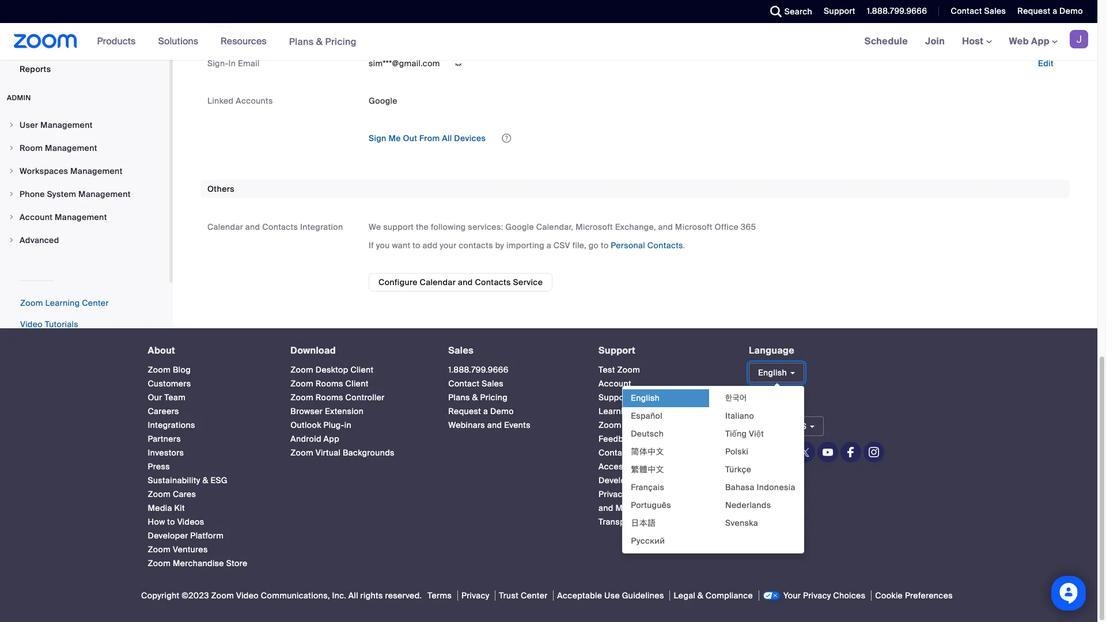 Task type: describe. For each thing, give the bounding box(es) containing it.
sales inside 1.888.799.9666 contact sales plans & pricing request a demo webinars and events
[[482, 378, 504, 389]]

how
[[148, 517, 165, 527]]

user management
[[20, 120, 93, 130]]

sign me out from all devices
[[369, 133, 486, 143]]

developer support link
[[599, 475, 673, 485]]

italiano
[[725, 411, 754, 421]]

русский
[[631, 536, 665, 546]]

advanced menu item
[[0, 229, 169, 251]]

copyright
[[141, 590, 179, 601]]

1 rooms from the top
[[316, 378, 343, 389]]

webinars
[[448, 420, 485, 430]]

partners link
[[148, 434, 181, 444]]

& inside product information navigation
[[316, 35, 323, 48]]

deutsch link
[[623, 425, 709, 443]]

user management menu item
[[0, 114, 169, 136]]

banner containing products
[[0, 23, 1098, 61]]

scheduler link
[[0, 33, 169, 56]]

0 vertical spatial google
[[369, 95, 397, 106]]

want
[[392, 240, 411, 251]]

acceptable use guidelines link
[[553, 590, 668, 601]]

language
[[749, 345, 795, 357]]

reports
[[20, 64, 51, 74]]

browser
[[291, 406, 323, 416]]

app inside zoom desktop client zoom rooms client zoom rooms controller browser extension outlook plug-in android app zoom virtual backgrounds
[[324, 434, 339, 444]]

plans inside product information navigation
[[289, 35, 314, 48]]

2 privacy from the left
[[803, 590, 831, 601]]

right image for account
[[8, 214, 15, 221]]

nederlands
[[725, 500, 771, 510]]

1 vertical spatial all
[[348, 590, 358, 601]]

feedback
[[599, 434, 637, 444]]

cares
[[173, 489, 196, 499]]

support down 繁體中文
[[641, 475, 673, 485]]

français link
[[623, 479, 709, 496]]

indonesia
[[757, 482, 796, 492]]

1 vertical spatial client
[[345, 378, 369, 389]]

product information navigation
[[89, 23, 365, 61]]

right image for workspaces
[[8, 168, 15, 175]]

guidelines
[[622, 590, 664, 601]]

pricing inside 1.888.799.9666 contact sales plans & pricing request a demo webinars and events
[[480, 392, 508, 403]]

in for sign-
[[228, 58, 236, 69]]

contact inside 1.888.799.9666 contact sales plans & pricing request a demo webinars and events
[[448, 378, 480, 389]]

developer inside zoom blog customers our team careers integrations partners investors press sustainability & esg zoom cares media kit how to videos developer platform zoom ventures zoom merchandise store
[[148, 530, 188, 541]]

acceptable
[[557, 590, 602, 601]]

account inside account management menu item
[[20, 212, 53, 222]]

& inside 1.888.799.9666 contact sales plans & pricing request a demo webinars and events
[[472, 392, 478, 403]]

français
[[631, 482, 665, 492]]

solutions button
[[158, 23, 203, 60]]

sustainability
[[148, 475, 200, 485]]

日本語 link
[[623, 514, 709, 532]]

trust center link
[[495, 590, 551, 601]]

sign in
[[207, 20, 235, 31]]

zoom desktop client zoom rooms client zoom rooms controller browser extension outlook plug-in android app zoom virtual backgrounds
[[291, 364, 395, 458]]

from
[[419, 133, 440, 143]]

room
[[20, 143, 43, 153]]

0 horizontal spatial english
[[631, 393, 660, 403]]

1 vertical spatial sales
[[448, 345, 474, 357]]

download
[[291, 345, 336, 357]]

office
[[715, 222, 739, 232]]

contact inside test zoom account support center learning center zoom community feedback contact us accessibility developer support privacy, security, legal policies, and modern slavery act transparency statement
[[599, 447, 630, 458]]

learning inside test zoom account support center learning center zoom community feedback contact us accessibility developer support privacy, security, legal policies, and modern slavery act transparency statement
[[599, 406, 633, 416]]

italiano link
[[717, 407, 804, 425]]

0 vertical spatial calendar
[[207, 222, 243, 232]]

trust center
[[499, 590, 548, 601]]

us dollars $
[[758, 421, 807, 432]]

host button
[[962, 35, 992, 47]]

繁體中文 link
[[623, 461, 709, 479]]

1 vertical spatial a
[[547, 240, 551, 251]]

account management
[[20, 212, 107, 222]]

service
[[513, 277, 543, 287]]

privacy, security, legal policies, and modern slavery act transparency statement link
[[599, 489, 723, 527]]

all inside button
[[442, 133, 452, 143]]

personal
[[611, 240, 645, 251]]

learning center link
[[599, 406, 662, 416]]

workspaces management menu item
[[0, 160, 169, 182]]

sustainability & esg link
[[148, 475, 228, 485]]

cookie preferences
[[875, 590, 953, 601]]

english inside 'popup button'
[[758, 367, 787, 378]]

1 privacy from the left
[[462, 590, 490, 601]]

preferences
[[905, 590, 953, 601]]

schedule
[[865, 35, 908, 47]]

investors
[[148, 447, 184, 458]]

careers link
[[148, 406, 179, 416]]

deutsch
[[631, 428, 664, 439]]

zoom blog link
[[148, 364, 191, 375]]

request inside 1.888.799.9666 contact sales plans & pricing request a demo webinars and events
[[448, 406, 481, 416]]

reserved.
[[385, 590, 422, 601]]

compliance
[[706, 590, 753, 601]]

merchandise
[[173, 558, 224, 568]]

we support the following services: google calendar, microsoft exchange, and microsoft office 365
[[369, 222, 756, 232]]

add
[[423, 240, 438, 251]]

1.888.799.9666 for 1.888.799.9666 contact sales plans & pricing request a demo webinars and events
[[448, 364, 509, 375]]

if
[[369, 240, 374, 251]]

ventures
[[173, 544, 208, 555]]

1 vertical spatial contacts
[[648, 240, 683, 251]]

controller
[[345, 392, 385, 403]]

developer inside test zoom account support center learning center zoom community feedback contact us accessibility developer support privacy, security, legal policies, and modern slavery act transparency statement
[[599, 475, 639, 485]]

account link
[[599, 378, 631, 389]]

zoom ventures link
[[148, 544, 208, 555]]

pricing inside product information navigation
[[325, 35, 357, 48]]

us
[[758, 421, 770, 432]]

edit
[[1038, 58, 1054, 69]]

0 vertical spatial sales
[[984, 6, 1006, 16]]

zoom cares link
[[148, 489, 196, 499]]

platform
[[190, 530, 224, 541]]

settings
[[20, 16, 53, 26]]

our
[[148, 392, 162, 403]]

account inside test zoom account support center learning center zoom community feedback contact us accessibility developer support privacy, security, legal policies, and modern slavery act transparency statement
[[599, 378, 631, 389]]

inc.
[[332, 590, 346, 601]]

customers
[[148, 378, 191, 389]]

management for workspaces management
[[70, 166, 123, 176]]

importing
[[507, 240, 544, 251]]

integration
[[300, 222, 343, 232]]

exchange,
[[615, 222, 656, 232]]

sign me out from all devices application
[[360, 128, 1063, 147]]

if you want to add your contacts by importing a csv file, go to personal contacts .
[[369, 240, 685, 251]]

and inside test zoom account support center learning center zoom community feedback contact us accessibility developer support privacy, security, legal policies, and modern slavery act transparency statement
[[599, 503, 614, 513]]

zoom virtual backgrounds link
[[291, 447, 395, 458]]

backgrounds
[[343, 447, 395, 458]]

calendar,
[[536, 222, 574, 232]]

2 microsoft from the left
[[675, 222, 713, 232]]

tiếng việt
[[725, 428, 764, 439]]

profile picture image
[[1070, 30, 1088, 48]]

web app
[[1009, 35, 1050, 47]]

feedback button
[[599, 434, 637, 444]]

demo inside 1.888.799.9666 contact sales plans & pricing request a demo webinars and events
[[490, 406, 514, 416]]

phone system management menu item
[[0, 183, 169, 205]]

dollars
[[772, 421, 800, 432]]



Task type: locate. For each thing, give the bounding box(es) containing it.
0 horizontal spatial developer
[[148, 530, 188, 541]]

english
[[758, 367, 787, 378], [631, 393, 660, 403]]

plans
[[289, 35, 314, 48], [448, 392, 470, 403]]

0 vertical spatial account
[[20, 212, 53, 222]]

personal contacts link
[[611, 240, 683, 251]]

1 vertical spatial plans
[[448, 392, 470, 403]]

learn more about signing out from all devices image
[[501, 134, 512, 142]]

developer down how to videos link
[[148, 530, 188, 541]]

0 vertical spatial in
[[227, 20, 235, 31]]

0 horizontal spatial app
[[324, 434, 339, 444]]

contact sales
[[951, 6, 1006, 16]]

request a demo link
[[1009, 0, 1098, 23], [1018, 6, 1083, 16], [448, 406, 514, 416]]

contact down 'feedback' button
[[599, 447, 630, 458]]

zoom learning center
[[20, 298, 109, 308]]

services:
[[468, 222, 503, 232]]

cookie preferences link
[[871, 590, 957, 601]]

sales up 1.888.799.9666 link
[[448, 345, 474, 357]]

1.888.799.9666 for 1.888.799.9666
[[867, 6, 927, 16]]

management up workspaces management
[[45, 143, 97, 153]]

account management menu item
[[0, 206, 169, 228]]

1.888.799.9666 up schedule
[[867, 6, 927, 16]]

1 vertical spatial english
[[631, 393, 660, 403]]

2 right image from the top
[[8, 168, 15, 175]]

a inside 1.888.799.9666 contact sales plans & pricing request a demo webinars and events
[[483, 406, 488, 416]]

admin menu menu
[[0, 114, 169, 252]]

1.888.799.9666 down sales link
[[448, 364, 509, 375]]

1 microsoft from the left
[[576, 222, 613, 232]]

.
[[683, 240, 685, 251]]

0 horizontal spatial all
[[348, 590, 358, 601]]

a up webinars and events link
[[483, 406, 488, 416]]

management up room management
[[40, 120, 93, 130]]

2 horizontal spatial contact
[[951, 6, 982, 16]]

microsoft up .
[[675, 222, 713, 232]]

4 right image from the top
[[8, 237, 15, 244]]

1 vertical spatial request
[[448, 406, 481, 416]]

store
[[226, 558, 248, 568]]

google up importing
[[505, 222, 534, 232]]

settings link
[[0, 9, 169, 32]]

português
[[631, 500, 671, 510]]

1 horizontal spatial account
[[599, 378, 631, 389]]

developer down "accessibility" "link"
[[599, 475, 639, 485]]

learning up tutorials
[[45, 298, 80, 308]]

svenska link
[[717, 514, 804, 532]]

privacy right your
[[803, 590, 831, 601]]

1 horizontal spatial sales
[[482, 378, 504, 389]]

1 horizontal spatial microsoft
[[675, 222, 713, 232]]

rooms down desktop
[[316, 378, 343, 389]]

in left 'email'
[[228, 58, 236, 69]]

to down media kit link
[[167, 517, 175, 527]]

personal menu menu
[[0, 0, 169, 82]]

0 vertical spatial a
[[1053, 6, 1058, 16]]

us
[[632, 447, 643, 458]]

policies,
[[690, 489, 723, 499]]

virtual
[[316, 447, 341, 458]]

bahasa indonesia link
[[717, 479, 804, 496]]

meetings navigation
[[856, 23, 1098, 61]]

calendar inside configure calendar and contacts service button
[[420, 277, 456, 287]]

0 horizontal spatial sign
[[207, 20, 225, 31]]

0 horizontal spatial pricing
[[325, 35, 357, 48]]

1 vertical spatial learning
[[599, 406, 633, 416]]

android
[[291, 434, 321, 444]]

1 vertical spatial developer
[[148, 530, 188, 541]]

1 vertical spatial legal
[[674, 590, 696, 601]]

1.888.799.9666 inside 1.888.799.9666 contact sales plans & pricing request a demo webinars and events
[[448, 364, 509, 375]]

right image inside user management menu item
[[8, 122, 15, 128]]

right image inside room management menu item
[[8, 145, 15, 152]]

us dollars $ button
[[749, 417, 824, 436]]

in for sign
[[227, 20, 235, 31]]

0 horizontal spatial demo
[[490, 406, 514, 416]]

bahasa indonesia
[[725, 482, 796, 492]]

1 vertical spatial app
[[324, 434, 339, 444]]

contact up the host
[[951, 6, 982, 16]]

1 horizontal spatial all
[[442, 133, 452, 143]]

polski
[[725, 446, 749, 457]]

heading
[[749, 400, 964, 410]]

2 horizontal spatial to
[[601, 240, 609, 251]]

and inside 1.888.799.9666 contact sales plans & pricing request a demo webinars and events
[[487, 420, 502, 430]]

right image
[[8, 145, 15, 152], [8, 191, 15, 198]]

2 horizontal spatial sales
[[984, 6, 1006, 16]]

contacts inside button
[[475, 277, 511, 287]]

legal inside test zoom account support center learning center zoom community feedback contact us accessibility developer support privacy, security, legal policies, and modern slavery act transparency statement
[[666, 489, 688, 499]]

contact down 1.888.799.9666 link
[[448, 378, 480, 389]]

sales up the host dropdown button
[[984, 6, 1006, 16]]

act
[[679, 503, 692, 513]]

1 vertical spatial 1.888.799.9666
[[448, 364, 509, 375]]

test
[[599, 364, 615, 375]]

1 vertical spatial google
[[505, 222, 534, 232]]

we
[[369, 222, 381, 232]]

0 horizontal spatial calendar
[[207, 222, 243, 232]]

trust
[[499, 590, 519, 601]]

0 horizontal spatial account
[[20, 212, 53, 222]]

right image
[[8, 122, 15, 128], [8, 168, 15, 175], [8, 214, 15, 221], [8, 237, 15, 244]]

video down store
[[236, 590, 259, 601]]

1 horizontal spatial video
[[236, 590, 259, 601]]

1 horizontal spatial google
[[505, 222, 534, 232]]

right image inside advanced menu item
[[8, 237, 15, 244]]

0 horizontal spatial video
[[20, 319, 43, 330]]

0 vertical spatial rooms
[[316, 378, 343, 389]]

english link
[[623, 389, 709, 407]]

right image inside phone system management menu item
[[8, 191, 15, 198]]

contacts
[[262, 222, 298, 232], [648, 240, 683, 251], [475, 277, 511, 287]]

2 vertical spatial sales
[[482, 378, 504, 389]]

request up webinars
[[448, 406, 481, 416]]

0 vertical spatial right image
[[8, 145, 15, 152]]

&
[[316, 35, 323, 48], [472, 392, 478, 403], [202, 475, 208, 485], [698, 590, 704, 601]]

request up web app 'dropdown button'
[[1018, 6, 1051, 16]]

right image inside workspaces management menu item
[[8, 168, 15, 175]]

app
[[1031, 35, 1050, 47], [324, 434, 339, 444]]

resources button
[[221, 23, 272, 60]]

video tutorials link
[[20, 319, 78, 330]]

community
[[624, 420, 669, 430]]

in up resources
[[227, 20, 235, 31]]

contacts left 'integration'
[[262, 222, 298, 232]]

2 vertical spatial a
[[483, 406, 488, 416]]

management for account management
[[55, 212, 107, 222]]

sign for sign me out from all devices
[[369, 133, 386, 143]]

0 vertical spatial request
[[1018, 6, 1051, 16]]

app right web
[[1031, 35, 1050, 47]]

1 vertical spatial video
[[236, 590, 259, 601]]

1 horizontal spatial demo
[[1060, 6, 1083, 16]]

devices
[[454, 133, 486, 143]]

1 horizontal spatial developer
[[599, 475, 639, 485]]

app down plug-
[[324, 434, 339, 444]]

0 vertical spatial video
[[20, 319, 43, 330]]

sign-
[[207, 58, 228, 69]]

client
[[351, 364, 374, 375], [345, 378, 369, 389]]

right image left the user
[[8, 122, 15, 128]]

calendar down others on the top of page
[[207, 222, 243, 232]]

microsoft up "go"
[[576, 222, 613, 232]]

privacy left 'trust'
[[462, 590, 490, 601]]

kit
[[174, 503, 185, 513]]

request a demo
[[1018, 6, 1083, 16]]

you
[[376, 240, 390, 251]]

1 right image from the top
[[8, 145, 15, 152]]

0 horizontal spatial google
[[369, 95, 397, 106]]

management down phone system management menu item
[[55, 212, 107, 222]]

русский link
[[623, 532, 709, 550]]

1 vertical spatial right image
[[8, 191, 15, 198]]

linked accounts
[[207, 95, 273, 106]]

1 vertical spatial sign
[[369, 133, 386, 143]]

right image left 'advanced'
[[8, 237, 15, 244]]

türkçe
[[725, 464, 752, 475]]

developer
[[599, 475, 639, 485], [148, 530, 188, 541]]

1 horizontal spatial to
[[413, 240, 421, 251]]

©2023
[[182, 590, 209, 601]]

0 horizontal spatial privacy
[[462, 590, 490, 601]]

browser extension link
[[291, 406, 364, 416]]

0 horizontal spatial microsoft
[[576, 222, 613, 232]]

right image left workspaces
[[8, 168, 15, 175]]

management up account management menu item
[[78, 189, 131, 199]]

3 right image from the top
[[8, 214, 15, 221]]

1 horizontal spatial plans
[[448, 392, 470, 403]]

2 vertical spatial contacts
[[475, 277, 511, 287]]

support center link
[[599, 392, 659, 403]]

to
[[413, 240, 421, 251], [601, 240, 609, 251], [167, 517, 175, 527]]

right image for room
[[8, 145, 15, 152]]

video left tutorials
[[20, 319, 43, 330]]

right image inside account management menu item
[[8, 214, 15, 221]]

1.888.799.9666 button
[[858, 0, 930, 23], [867, 6, 927, 16]]

transparency
[[599, 517, 651, 527]]

calendar down add
[[420, 277, 456, 287]]

terms
[[428, 590, 452, 601]]

1 horizontal spatial learning
[[599, 406, 633, 416]]

0 vertical spatial demo
[[1060, 6, 1083, 16]]

your
[[440, 240, 457, 251]]

right image left account management
[[8, 214, 15, 221]]

2 rooms from the top
[[316, 392, 343, 403]]

press
[[148, 461, 170, 472]]

1 vertical spatial pricing
[[480, 392, 508, 403]]

linked
[[207, 95, 234, 106]]

1 vertical spatial demo
[[490, 406, 514, 416]]

acceptable use guidelines
[[557, 590, 664, 601]]

right image for phone
[[8, 191, 15, 198]]

contacts left service
[[475, 277, 511, 287]]

investors link
[[148, 447, 184, 458]]

0 vertical spatial learning
[[45, 298, 80, 308]]

management down room management menu item at the top left
[[70, 166, 123, 176]]

to inside zoom blog customers our team careers integrations partners investors press sustainability & esg zoom cares media kit how to videos developer platform zoom ventures zoom merchandise store
[[167, 517, 175, 527]]

room management menu item
[[0, 137, 169, 159]]

plans inside 1.888.799.9666 contact sales plans & pricing request a demo webinars and events
[[448, 392, 470, 403]]

to right "go"
[[601, 240, 609, 251]]

0 horizontal spatial to
[[167, 517, 175, 527]]

0 vertical spatial english
[[758, 367, 787, 378]]

한국어 link
[[717, 389, 804, 407]]

0 vertical spatial client
[[351, 364, 374, 375]]

1 horizontal spatial request
[[1018, 6, 1051, 16]]

and
[[245, 222, 260, 232], [658, 222, 673, 232], [458, 277, 473, 287], [487, 420, 502, 430], [599, 503, 614, 513]]

legal right guidelines
[[674, 590, 696, 601]]

sign for sign in
[[207, 20, 225, 31]]

zoom community link
[[599, 420, 669, 430]]

a up web app 'dropdown button'
[[1053, 6, 1058, 16]]

nederlands link
[[717, 496, 804, 514]]

1 horizontal spatial a
[[547, 240, 551, 251]]

zoom rooms controller link
[[291, 392, 385, 403]]

türkçe link
[[717, 461, 804, 479]]

2 horizontal spatial a
[[1053, 6, 1058, 16]]

english down "language" at the bottom of page
[[758, 367, 787, 378]]

right image for user
[[8, 122, 15, 128]]

0 horizontal spatial contact
[[448, 378, 480, 389]]

legal up act
[[666, 489, 688, 499]]

file,
[[573, 240, 587, 251]]

0 vertical spatial sign
[[207, 20, 225, 31]]

banner
[[0, 23, 1098, 61]]

right image left room
[[8, 145, 15, 152]]

0 vertical spatial contact
[[951, 6, 982, 16]]

& inside zoom blog customers our team careers integrations partners investors press sustainability & esg zoom cares media kit how to videos developer platform zoom ventures zoom merchandise store
[[202, 475, 208, 485]]

in
[[227, 20, 235, 31], [228, 58, 236, 69]]

your
[[784, 590, 801, 601]]

contacts down exchange,
[[648, 240, 683, 251]]

1 right image from the top
[[8, 122, 15, 128]]

management for room management
[[45, 143, 97, 153]]

plans right resources dropdown button
[[289, 35, 314, 48]]

2 horizontal spatial contacts
[[648, 240, 683, 251]]

a
[[1053, 6, 1058, 16], [547, 240, 551, 251], [483, 406, 488, 416]]

0 horizontal spatial 1.888.799.9666
[[448, 364, 509, 375]]

日本語
[[631, 518, 656, 528]]

demo up webinars and events link
[[490, 406, 514, 416]]

1 vertical spatial rooms
[[316, 392, 343, 403]]

privacy
[[462, 590, 490, 601], [803, 590, 831, 601]]

1 horizontal spatial contacts
[[475, 277, 511, 287]]

admin
[[7, 93, 31, 103]]

0 vertical spatial plans
[[289, 35, 314, 48]]

about
[[148, 345, 175, 357]]

and inside button
[[458, 277, 473, 287]]

demo up profile picture
[[1060, 6, 1083, 16]]

contact us link
[[599, 447, 643, 458]]

0 vertical spatial developer
[[599, 475, 639, 485]]

rooms down the zoom rooms client link
[[316, 392, 343, 403]]

0 vertical spatial pricing
[[325, 35, 357, 48]]

following
[[431, 222, 466, 232]]

all right inc.
[[348, 590, 358, 601]]

0 horizontal spatial learning
[[45, 298, 80, 308]]

2 vertical spatial contact
[[599, 447, 630, 458]]

0 horizontal spatial a
[[483, 406, 488, 416]]

sign me out from all devices button
[[360, 129, 495, 147]]

app inside meetings navigation
[[1031, 35, 1050, 47]]

all right from
[[442, 133, 452, 143]]

0 horizontal spatial contacts
[[262, 222, 298, 232]]

1 horizontal spatial calendar
[[420, 277, 456, 287]]

learning down support center link
[[599, 406, 633, 416]]

legal
[[666, 489, 688, 499], [674, 590, 696, 601]]

$
[[802, 421, 807, 432]]

zoom logo image
[[14, 34, 77, 48]]

sign
[[207, 20, 225, 31], [369, 133, 386, 143]]

sales down 1.888.799.9666 link
[[482, 378, 504, 389]]

1 vertical spatial contact
[[448, 378, 480, 389]]

go
[[589, 240, 599, 251]]

contacts
[[459, 240, 493, 251]]

1 horizontal spatial privacy
[[803, 590, 831, 601]]

0 vertical spatial app
[[1031, 35, 1050, 47]]

integrations link
[[148, 420, 195, 430]]

1 horizontal spatial english
[[758, 367, 787, 378]]

1 horizontal spatial pricing
[[480, 392, 508, 403]]

sign inside button
[[369, 133, 386, 143]]

english up español
[[631, 393, 660, 403]]

1 horizontal spatial contact
[[599, 447, 630, 458]]

a left csv
[[547, 240, 551, 251]]

search
[[785, 6, 812, 17]]

1 vertical spatial calendar
[[420, 277, 456, 287]]

zoom merchandise store link
[[148, 558, 248, 568]]

configure calendar and contacts service
[[379, 277, 543, 287]]

0 vertical spatial 1.888.799.9666
[[867, 6, 927, 16]]

2 right image from the top
[[8, 191, 15, 198]]

0 vertical spatial legal
[[666, 489, 688, 499]]

1 vertical spatial in
[[228, 58, 236, 69]]

0 vertical spatial all
[[442, 133, 452, 143]]

0 horizontal spatial sales
[[448, 345, 474, 357]]

our team link
[[148, 392, 186, 403]]

account up 'advanced'
[[20, 212, 53, 222]]

to left add
[[413, 240, 421, 251]]

1 vertical spatial account
[[599, 378, 631, 389]]

support up test zoom link
[[599, 345, 636, 357]]

1 horizontal spatial app
[[1031, 35, 1050, 47]]

1 horizontal spatial 1.888.799.9666
[[867, 6, 927, 16]]

demo
[[1060, 6, 1083, 16], [490, 406, 514, 416]]

sign up resources
[[207, 20, 225, 31]]

google up me
[[369, 95, 397, 106]]

sign left me
[[369, 133, 386, 143]]

support right search
[[824, 6, 856, 16]]

account down test zoom link
[[599, 378, 631, 389]]

0 vertical spatial contacts
[[262, 222, 298, 232]]

management for user management
[[40, 120, 93, 130]]

0 horizontal spatial request
[[448, 406, 481, 416]]

0 horizontal spatial plans
[[289, 35, 314, 48]]

plans up webinars
[[448, 392, 470, 403]]

한국어
[[725, 393, 747, 403]]

zoom rooms client link
[[291, 378, 369, 389]]

right image left phone
[[8, 191, 15, 198]]

support down "account" link
[[599, 392, 630, 403]]



Task type: vqa. For each thing, say whether or not it's contained in the screenshot.
Settings
yes



